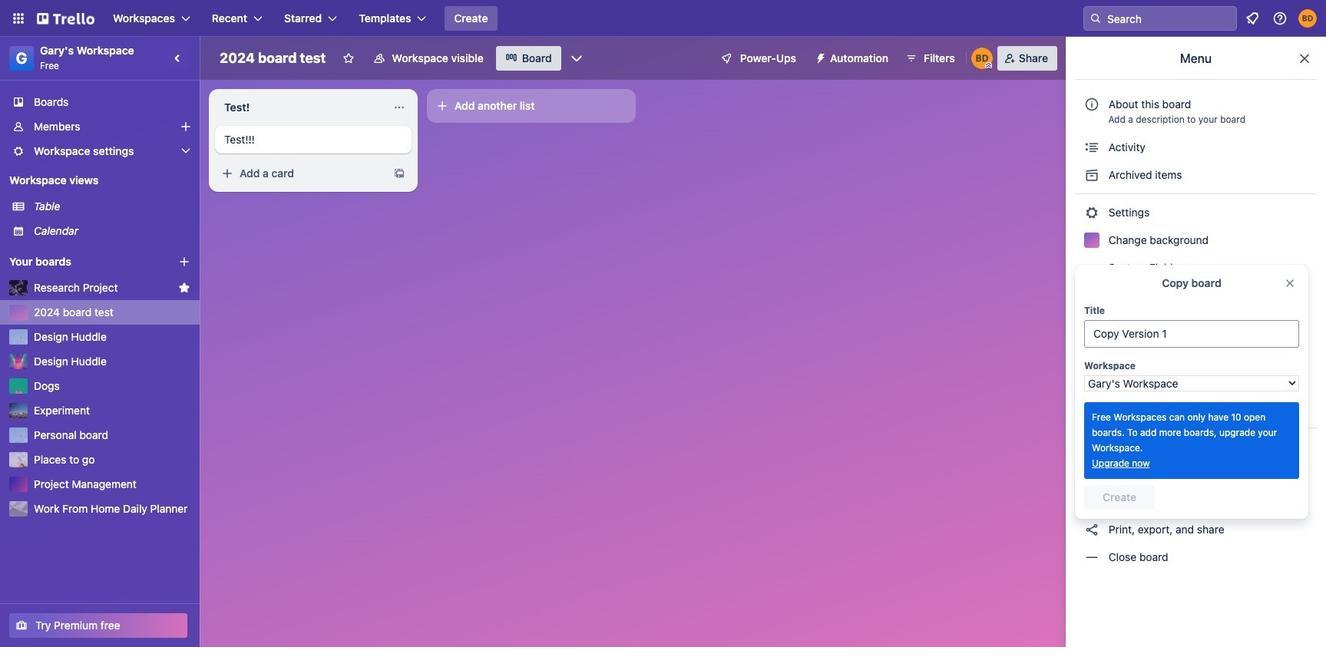 Task type: vqa. For each thing, say whether or not it's contained in the screenshot.
the topmost +
no



Task type: describe. For each thing, give the bounding box(es) containing it.
this member is an admin of this board. image
[[985, 62, 992, 69]]

barb dwyer (barbdwyer3) image
[[971, 48, 993, 69]]

Board name text field
[[212, 46, 334, 71]]

your boards with 10 items element
[[9, 253, 155, 271]]

barb dwyer (barbdwyer3) image
[[1299, 9, 1317, 28]]

star or unstar board image
[[343, 52, 355, 65]]

1 sm image from the top
[[1084, 288, 1100, 303]]

3 sm image from the top
[[1084, 371, 1100, 386]]

back to home image
[[37, 6, 94, 31]]

search image
[[1090, 12, 1102, 25]]

create from template… image
[[393, 167, 405, 180]]

Search field
[[1102, 8, 1236, 29]]



Task type: locate. For each thing, give the bounding box(es) containing it.
starred icon image
[[178, 282, 190, 294]]

primary element
[[0, 0, 1326, 37]]

5 sm image from the top
[[1084, 467, 1100, 482]]

sm image
[[809, 46, 830, 68], [1084, 140, 1100, 155], [1084, 167, 1100, 183], [1084, 205, 1100, 220], [1084, 343, 1100, 359], [1084, 439, 1100, 455], [1084, 522, 1100, 538]]

customize views image
[[569, 51, 584, 66]]

Like "Bucket List" for example… text field
[[1084, 320, 1299, 348]]

6 sm image from the top
[[1084, 550, 1100, 565]]

None submit
[[1084, 485, 1155, 510]]

2 sm image from the top
[[1084, 316, 1100, 331]]

open information menu image
[[1272, 11, 1288, 26]]

sm image
[[1084, 288, 1100, 303], [1084, 316, 1100, 331], [1084, 371, 1100, 386], [1084, 399, 1100, 414], [1084, 467, 1100, 482], [1084, 550, 1100, 565]]

4 sm image from the top
[[1084, 399, 1100, 414]]

workspace navigation collapse icon image
[[167, 48, 189, 69]]

0 notifications image
[[1243, 9, 1262, 28]]

add board image
[[178, 256, 190, 268]]

None text field
[[215, 95, 387, 120]]



